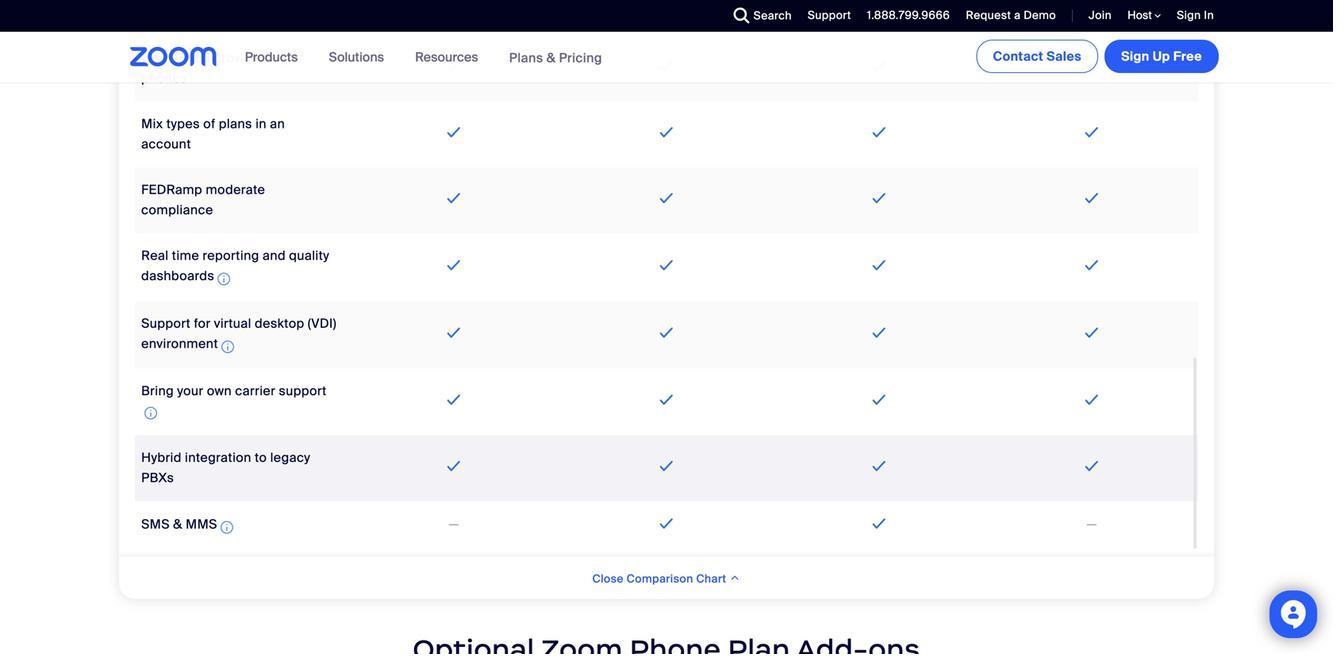 Task type: vqa. For each thing, say whether or not it's contained in the screenshot.
Select a subscription cycle Option Group
no



Task type: describe. For each thing, give the bounding box(es) containing it.
host button
[[1128, 8, 1162, 23]]

products
[[245, 49, 298, 66]]

phones
[[141, 70, 187, 87]]

fedramp moderate compliance
[[141, 182, 265, 219]]

request a demo
[[967, 8, 1057, 23]]

to
[[255, 449, 267, 466]]

sign up free
[[1122, 48, 1203, 65]]

contact
[[994, 48, 1044, 65]]

contact sales link
[[977, 40, 1099, 73]]

of inside mix types of plans in an account
[[203, 116, 216, 132]]

pbxs
[[141, 470, 174, 486]]

support for virtual desktop (vdi) environment image
[[222, 337, 234, 356]]

of inside zero-touch provisioning of phones
[[292, 50, 304, 66]]

desktop
[[255, 315, 305, 332]]

solutions
[[329, 49, 384, 66]]

support for virtual desktop (vdi) environment application
[[141, 315, 337, 356]]

virtual
[[214, 315, 252, 332]]

real time reporting and quality dashboards application
[[141, 248, 330, 289]]

2 not included image from the left
[[1085, 515, 1100, 534]]

chart
[[697, 572, 727, 586]]

in
[[256, 116, 267, 132]]

3 cell from the left
[[561, 0, 773, 30]]

join link up meetings navigation
[[1089, 8, 1112, 23]]

plans
[[509, 49, 544, 66]]

an
[[270, 116, 285, 132]]

solutions button
[[329, 32, 392, 83]]

touch
[[176, 50, 210, 66]]

dashboards
[[141, 268, 215, 284]]

for
[[194, 315, 211, 332]]

1 cell from the left
[[135, 0, 348, 36]]

join
[[1089, 8, 1112, 23]]

search
[[754, 8, 792, 23]]

support for support for virtual desktop (vdi) environment
[[141, 315, 191, 332]]

compliance
[[141, 202, 213, 219]]

1.888.799.9666
[[868, 8, 951, 23]]

mix
[[141, 116, 163, 132]]

search button
[[722, 0, 796, 32]]

environment
[[141, 335, 218, 352]]

up
[[1154, 48, 1171, 65]]

products button
[[245, 32, 305, 83]]

moderate
[[206, 182, 265, 198]]

your
[[177, 383, 204, 399]]

zoom logo image
[[130, 47, 217, 67]]

(vdi)
[[308, 315, 337, 332]]

own
[[207, 383, 232, 399]]

zero-
[[141, 50, 176, 66]]

carrier
[[235, 383, 276, 399]]

close comparison chart
[[593, 572, 730, 586]]

bring your own carrier support
[[141, 383, 327, 399]]

sign for sign in
[[1178, 8, 1202, 23]]

types
[[167, 116, 200, 132]]

time
[[172, 248, 199, 264]]

real time reporting and quality dashboards image
[[218, 270, 230, 289]]

sales
[[1047, 48, 1082, 65]]

sms & mms application
[[141, 516, 236, 537]]

sms
[[141, 516, 170, 533]]

mms
[[186, 516, 217, 533]]

bring your own carrier support application
[[141, 383, 327, 423]]

comparison
[[627, 572, 694, 586]]



Task type: locate. For each thing, give the bounding box(es) containing it.
of right provisioning
[[292, 50, 304, 66]]

support for support
[[808, 8, 852, 23]]

request
[[967, 8, 1012, 23]]

provisioning
[[214, 50, 289, 66]]

hybrid integration to legacy pbxs
[[141, 449, 311, 486]]

quality
[[289, 248, 330, 264]]

0 vertical spatial support
[[808, 8, 852, 23]]

0 vertical spatial of
[[292, 50, 304, 66]]

included image
[[869, 0, 890, 18], [1082, 0, 1103, 18], [444, 57, 465, 76], [657, 57, 677, 76], [869, 57, 890, 76], [1082, 57, 1103, 76], [444, 123, 465, 142], [657, 123, 677, 142], [657, 189, 677, 208], [869, 189, 890, 208], [869, 256, 890, 275], [444, 390, 465, 409], [444, 456, 465, 475], [1082, 456, 1103, 475], [869, 514, 890, 533]]

1 vertical spatial &
[[173, 516, 182, 533]]

resources
[[415, 49, 479, 66]]

& inside product information navigation
[[547, 49, 556, 66]]

bring
[[141, 383, 174, 399]]

sign inside button
[[1122, 48, 1150, 65]]

reporting
[[203, 248, 259, 264]]

0 horizontal spatial support
[[141, 315, 191, 332]]

sign in
[[1178, 8, 1215, 23]]

of left plans
[[203, 116, 216, 132]]

contact sales
[[994, 48, 1082, 65]]

cell
[[135, 0, 348, 36], [348, 0, 561, 36], [561, 0, 773, 30]]

0 vertical spatial sign
[[1178, 8, 1202, 23]]

fedramp
[[141, 182, 202, 198]]

support up environment
[[141, 315, 191, 332]]

& right plans
[[547, 49, 556, 66]]

1 vertical spatial support
[[141, 315, 191, 332]]

mix types of plans in an account
[[141, 116, 285, 153]]

support
[[279, 383, 327, 399]]

join link
[[1077, 0, 1116, 32], [1089, 8, 1112, 23]]

support for virtual desktop (vdi) environment
[[141, 315, 337, 352]]

support
[[808, 8, 852, 23], [141, 315, 191, 332]]

sms & mms image
[[221, 518, 233, 537]]

request a demo link
[[955, 0, 1061, 32], [967, 8, 1057, 23]]

1 vertical spatial of
[[203, 116, 216, 132]]

hybrid
[[141, 449, 182, 466]]

legacy
[[270, 449, 311, 466]]

sms & mms
[[141, 516, 217, 533]]

sign left in at right
[[1178, 8, 1202, 23]]

support right search
[[808, 8, 852, 23]]

1.888.799.9666 button
[[856, 0, 955, 32], [868, 8, 951, 23]]

plans
[[219, 116, 252, 132]]

host
[[1128, 8, 1155, 23]]

& right sms
[[173, 516, 182, 533]]

1 horizontal spatial support
[[808, 8, 852, 23]]

& for sms
[[173, 516, 182, 533]]

and
[[263, 248, 286, 264]]

1 not included image from the left
[[446, 515, 462, 534]]

0 horizontal spatial not included image
[[446, 515, 462, 534]]

0 horizontal spatial &
[[173, 516, 182, 533]]

banner containing contact sales
[[111, 32, 1223, 84]]

sign up free button
[[1105, 40, 1220, 73]]

sign for sign up free
[[1122, 48, 1150, 65]]

& for plans
[[547, 49, 556, 66]]

sign in link
[[1166, 0, 1223, 32], [1178, 8, 1215, 23]]

& inside application
[[173, 516, 182, 533]]

free
[[1174, 48, 1203, 65]]

real time reporting and quality dashboards
[[141, 248, 330, 284]]

sign
[[1178, 8, 1202, 23], [1122, 48, 1150, 65]]

plans & pricing link
[[509, 49, 603, 66], [509, 49, 603, 66]]

demo
[[1024, 8, 1057, 23]]

1 horizontal spatial not included image
[[1085, 515, 1100, 534]]

pricing
[[559, 49, 603, 66]]

in
[[1205, 8, 1215, 23]]

account
[[141, 136, 191, 153]]

1 horizontal spatial of
[[292, 50, 304, 66]]

banner
[[111, 32, 1223, 84]]

plans & pricing
[[509, 49, 603, 66]]

meetings navigation
[[974, 32, 1223, 76]]

real
[[141, 248, 169, 264]]

1 horizontal spatial sign
[[1178, 8, 1202, 23]]

included image
[[869, 123, 890, 142], [1082, 123, 1103, 142], [444, 189, 465, 208], [1082, 189, 1103, 208], [444, 256, 465, 275], [657, 256, 677, 275], [1082, 256, 1103, 275], [444, 323, 465, 342], [657, 323, 677, 342], [869, 323, 890, 342], [1082, 323, 1103, 342], [657, 390, 677, 409], [869, 390, 890, 409], [1082, 390, 1103, 409], [657, 456, 677, 475], [869, 456, 890, 475], [657, 514, 677, 533]]

support inside support for virtual desktop (vdi) environment
[[141, 315, 191, 332]]

product information navigation
[[233, 32, 615, 84]]

0 horizontal spatial of
[[203, 116, 216, 132]]

join link left "host"
[[1077, 0, 1116, 32]]

support link
[[796, 0, 856, 32], [808, 8, 852, 23]]

1 vertical spatial sign
[[1122, 48, 1150, 65]]

not included image
[[446, 515, 462, 534], [1085, 515, 1100, 534]]

2 cell from the left
[[348, 0, 561, 36]]

0 horizontal spatial sign
[[1122, 48, 1150, 65]]

a
[[1015, 8, 1021, 23]]

1 horizontal spatial &
[[547, 49, 556, 66]]

integration
[[185, 449, 252, 466]]

of
[[292, 50, 304, 66], [203, 116, 216, 132]]

close
[[593, 572, 624, 586]]

bring your own carrier support image
[[145, 404, 157, 423]]

sign left up in the top right of the page
[[1122, 48, 1150, 65]]

&
[[547, 49, 556, 66], [173, 516, 182, 533]]

zero-touch provisioning of phones
[[141, 50, 304, 87]]

0 vertical spatial &
[[547, 49, 556, 66]]

resources button
[[415, 32, 486, 83]]



